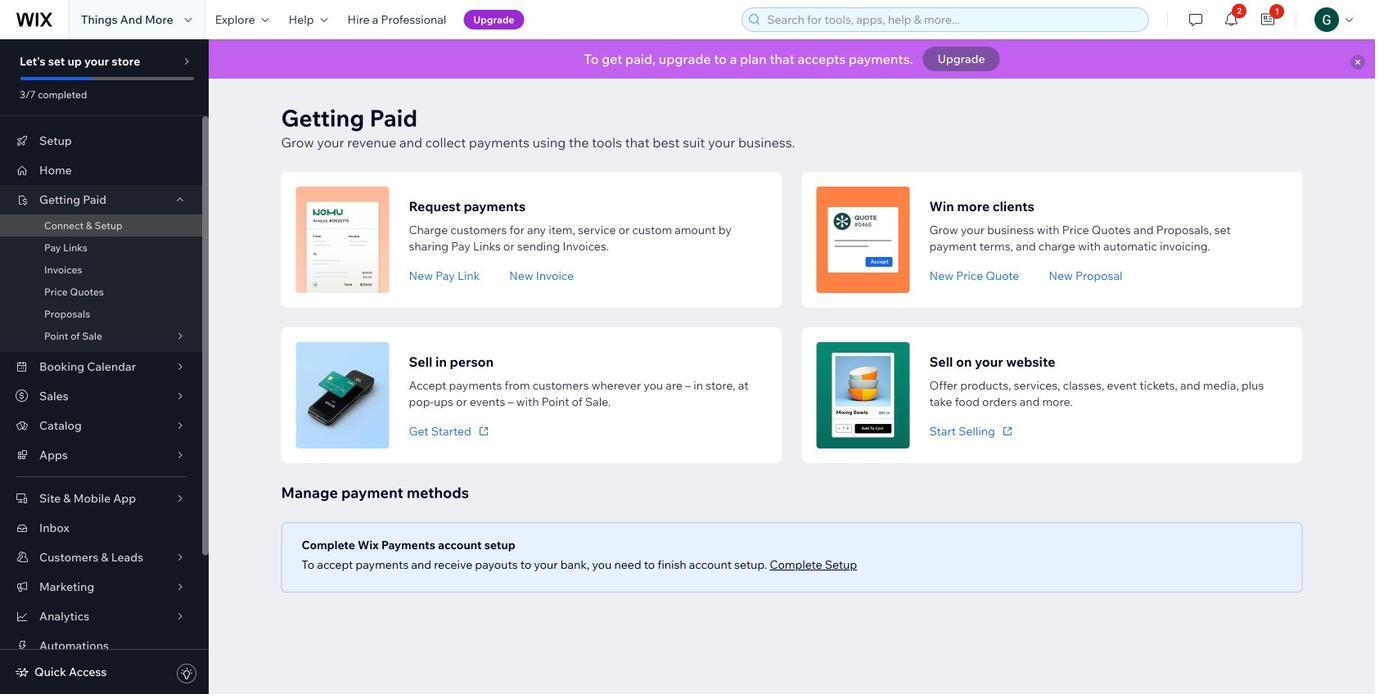 Task type: describe. For each thing, give the bounding box(es) containing it.
sidebar element
[[0, 39, 209, 694]]



Task type: vqa. For each thing, say whether or not it's contained in the screenshot.
'alert'
yes



Task type: locate. For each thing, give the bounding box(es) containing it.
Search for tools, apps, help & more... field
[[763, 8, 1144, 31]]

alert
[[209, 39, 1376, 79]]



